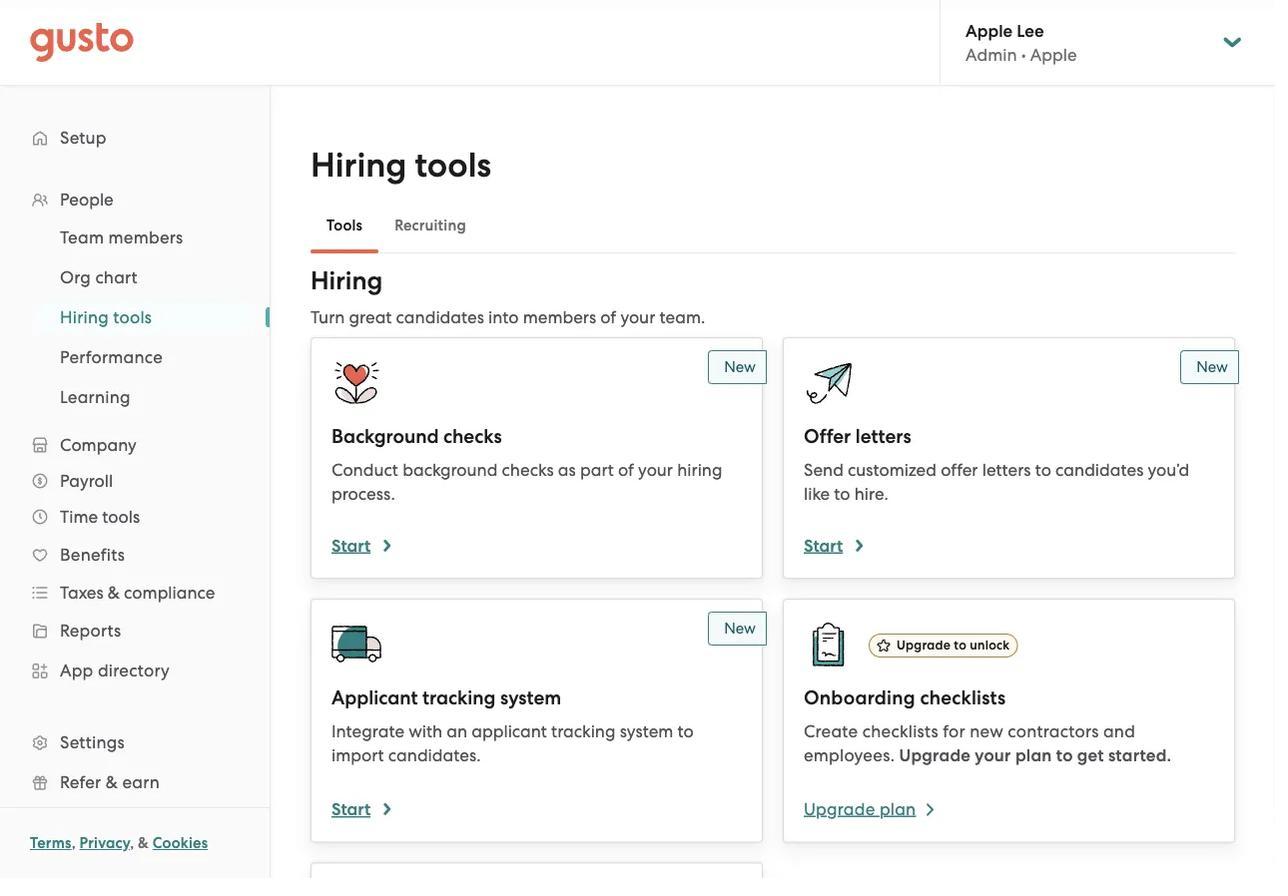 Task type: locate. For each thing, give the bounding box(es) containing it.
0 vertical spatial checklists
[[920, 687, 1006, 710]]

background checks
[[332, 425, 502, 448]]

lee
[[1017, 20, 1044, 41]]

0 vertical spatial &
[[108, 583, 120, 603]]

0 vertical spatial tracking
[[422, 687, 496, 710]]

hiring tools up performance
[[60, 308, 152, 328]]

1 vertical spatial tools
[[113, 308, 152, 328]]

tracking
[[422, 687, 496, 710], [551, 722, 616, 742]]

0 horizontal spatial ,
[[72, 835, 76, 853]]

,
[[72, 835, 76, 853], [130, 835, 134, 853]]

process.
[[332, 484, 395, 504]]

letters up customized at the right of the page
[[856, 425, 911, 448]]

upgrade for upgrade your plan to get started.
[[899, 746, 971, 767]]

0 horizontal spatial letters
[[856, 425, 911, 448]]

of for part
[[618, 460, 634, 480]]

new for offer letters
[[1197, 359, 1228, 376]]

refer & earn
[[60, 773, 160, 793]]

letters
[[856, 425, 911, 448], [982, 460, 1031, 480]]

members down people dropdown button
[[108, 228, 183, 248]]

refer & earn link
[[20, 765, 250, 801]]

1 horizontal spatial tracking
[[551, 722, 616, 742]]

reports link
[[20, 613, 250, 649]]

0 vertical spatial candidates
[[396, 308, 484, 328]]

candidates left into
[[396, 308, 484, 328]]

plan down employees.
[[880, 799, 916, 819]]

company button
[[20, 427, 250, 463]]

& right taxes
[[108, 583, 120, 603]]

& for earn
[[106, 773, 118, 793]]

upgrade down employees.
[[804, 799, 875, 819]]

benefits link
[[20, 537, 250, 573]]

1 horizontal spatial plan
[[1016, 746, 1052, 767]]

tracking up an
[[422, 687, 496, 710]]

checklists down onboarding checklists
[[863, 722, 939, 742]]

create
[[804, 722, 858, 742]]

hiring tools tab list
[[311, 198, 1235, 254]]

your left the hiring
[[638, 460, 673, 480]]

checks left as
[[502, 460, 554, 480]]

of for members
[[601, 308, 616, 328]]

hiring up the turn
[[311, 266, 383, 297]]

background
[[332, 425, 439, 448]]

privacy
[[79, 835, 130, 853]]

0 horizontal spatial apple
[[966, 20, 1013, 41]]

0 horizontal spatial members
[[108, 228, 183, 248]]

list
[[0, 182, 270, 879], [0, 218, 270, 417]]

offer
[[941, 460, 978, 480]]

1 vertical spatial letters
[[982, 460, 1031, 480]]

tools
[[327, 217, 363, 235]]

learning
[[60, 387, 131, 407]]

applicant tracking system
[[332, 687, 561, 710]]

1 list from the top
[[0, 182, 270, 879]]

conduct background checks as part of your hiring process.
[[332, 460, 723, 504]]

team.
[[660, 308, 705, 328]]

tools inside "dropdown button"
[[102, 507, 140, 527]]

start down the import
[[332, 800, 371, 820]]

1 vertical spatial hiring tools
[[60, 308, 152, 328]]

0 vertical spatial hiring tools
[[311, 145, 491, 186]]

checklists up for
[[920, 687, 1006, 710]]

candidates inside send customized offer letters to candidates you'd like to hire.
[[1056, 460, 1144, 480]]

checklists inside create checklists for new contractors and employees.
[[863, 722, 939, 742]]

hiring
[[311, 145, 407, 186], [311, 266, 383, 297], [60, 308, 109, 328]]

0 vertical spatial apple
[[966, 20, 1013, 41]]

reports
[[60, 621, 121, 641]]

candidates left you'd at right
[[1056, 460, 1144, 480]]

members
[[108, 228, 183, 248], [523, 308, 596, 328]]

0 vertical spatial of
[[601, 308, 616, 328]]

setup link
[[20, 120, 250, 156]]

to
[[1035, 460, 1052, 480], [834, 484, 850, 504], [954, 638, 967, 654], [678, 722, 694, 742], [1056, 746, 1073, 767]]

0 vertical spatial hiring
[[311, 145, 407, 186]]

create checklists for new contractors and employees.
[[804, 722, 1136, 766]]

upgrade for upgrade to unlock
[[897, 638, 951, 654]]

0 horizontal spatial tracking
[[422, 687, 496, 710]]

hiring
[[677, 460, 723, 480]]

tracking inside integrate with an applicant tracking system to import candidates.
[[551, 722, 616, 742]]

0 vertical spatial plan
[[1016, 746, 1052, 767]]

& left earn
[[106, 773, 118, 793]]

& inside dropdown button
[[108, 583, 120, 603]]

tools
[[415, 145, 491, 186], [113, 308, 152, 328], [102, 507, 140, 527]]

contractors
[[1008, 722, 1099, 742]]

hiring tools up 'recruiting'
[[311, 145, 491, 186]]

cookies button
[[153, 832, 208, 856]]

upgrade up onboarding checklists
[[897, 638, 951, 654]]

your
[[621, 308, 655, 328], [638, 460, 673, 480], [975, 746, 1011, 767]]

directory
[[98, 661, 170, 681]]

of inside the conduct background checks as part of your hiring process.
[[618, 460, 634, 480]]

tools up recruiting "button"
[[415, 145, 491, 186]]

& for compliance
[[108, 583, 120, 603]]

1 vertical spatial &
[[106, 773, 118, 793]]

taxes
[[60, 583, 103, 603]]

1 horizontal spatial ,
[[130, 835, 134, 853]]

, left cookies
[[130, 835, 134, 853]]

performance link
[[36, 340, 250, 376]]

2 vertical spatial upgrade
[[804, 799, 875, 819]]

2 vertical spatial hiring
[[60, 308, 109, 328]]

apple right •
[[1030, 45, 1077, 65]]

0 vertical spatial members
[[108, 228, 183, 248]]

0 vertical spatial checks
[[443, 425, 502, 448]]

performance
[[60, 348, 163, 368]]

compliance
[[124, 583, 215, 603]]

hiring up tools button
[[311, 145, 407, 186]]

app directory
[[60, 661, 170, 681]]

1 vertical spatial your
[[638, 460, 673, 480]]

upgrade down for
[[899, 746, 971, 767]]

org chart
[[60, 268, 138, 288]]

new
[[724, 359, 756, 376], [1197, 359, 1228, 376], [724, 620, 756, 638]]

offer
[[804, 425, 851, 448]]

0 horizontal spatial of
[[601, 308, 616, 328]]

checks up background
[[443, 425, 502, 448]]

1 horizontal spatial system
[[620, 722, 674, 742]]

team
[[60, 228, 104, 248]]

tracking right applicant
[[551, 722, 616, 742]]

, left privacy link on the left of the page
[[72, 835, 76, 853]]

tools down payroll dropdown button
[[102, 507, 140, 527]]

part
[[580, 460, 614, 480]]

your down new
[[975, 746, 1011, 767]]

hiring down org
[[60, 308, 109, 328]]

1 vertical spatial tracking
[[551, 722, 616, 742]]

benefits
[[60, 545, 125, 565]]

of right "part"
[[618, 460, 634, 480]]

hiring tools
[[311, 145, 491, 186], [60, 308, 152, 328]]

tools down 'org chart' link
[[113, 308, 152, 328]]

your left team.
[[621, 308, 655, 328]]

time tools
[[60, 507, 140, 527]]

0 vertical spatial letters
[[856, 425, 911, 448]]

great
[[349, 308, 392, 328]]

1 vertical spatial apple
[[1030, 45, 1077, 65]]

your for team.
[[621, 308, 655, 328]]

your inside the conduct background checks as part of your hiring process.
[[638, 460, 673, 480]]

members inside team members link
[[108, 228, 183, 248]]

system
[[500, 687, 561, 710], [620, 722, 674, 742]]

list containing team members
[[0, 218, 270, 417]]

start down like at the bottom right
[[804, 536, 843, 556]]

1 vertical spatial candidates
[[1056, 460, 1144, 480]]

1 vertical spatial members
[[523, 308, 596, 328]]

hiring tools inside hiring tools "link"
[[60, 308, 152, 328]]

1 vertical spatial of
[[618, 460, 634, 480]]

people button
[[20, 182, 250, 218]]

apple up admin
[[966, 20, 1013, 41]]

0 horizontal spatial system
[[500, 687, 561, 710]]

1 horizontal spatial letters
[[982, 460, 1031, 480]]

0 vertical spatial your
[[621, 308, 655, 328]]

& left cookies
[[138, 835, 149, 853]]

1 horizontal spatial of
[[618, 460, 634, 480]]

of
[[601, 308, 616, 328], [618, 460, 634, 480]]

offer letters
[[804, 425, 911, 448]]

1 horizontal spatial apple
[[1030, 45, 1077, 65]]

1 horizontal spatial candidates
[[1056, 460, 1144, 480]]

of left team.
[[601, 308, 616, 328]]

1 vertical spatial checklists
[[863, 722, 939, 742]]

1 vertical spatial upgrade
[[899, 746, 971, 767]]

0 horizontal spatial hiring tools
[[60, 308, 152, 328]]

2 list from the top
[[0, 218, 270, 417]]

tools button
[[311, 202, 379, 250]]

1 vertical spatial system
[[620, 722, 674, 742]]

onboarding
[[804, 687, 916, 710]]

upgrade your plan to get started.
[[895, 746, 1172, 767]]

cookies
[[153, 835, 208, 853]]

checklists
[[920, 687, 1006, 710], [863, 722, 939, 742]]

0 horizontal spatial plan
[[880, 799, 916, 819]]

2 vertical spatial tools
[[102, 507, 140, 527]]

start
[[332, 536, 371, 556], [804, 536, 843, 556], [332, 800, 371, 820]]

plan down the "contractors"
[[1016, 746, 1052, 767]]

members right into
[[523, 308, 596, 328]]

new
[[970, 722, 1004, 742]]

apple
[[966, 20, 1013, 41], [1030, 45, 1077, 65]]

upgrade
[[897, 638, 951, 654], [899, 746, 971, 767], [804, 799, 875, 819]]

your for hiring
[[638, 460, 673, 480]]

0 vertical spatial upgrade
[[897, 638, 951, 654]]

letters right offer
[[982, 460, 1031, 480]]

for
[[943, 722, 965, 742]]

0 vertical spatial system
[[500, 687, 561, 710]]

background
[[403, 460, 498, 480]]

hiring inside hiring tools "link"
[[60, 308, 109, 328]]

to inside integrate with an applicant tracking system to import candidates.
[[678, 722, 694, 742]]

plan
[[1016, 746, 1052, 767], [880, 799, 916, 819]]

1 vertical spatial checks
[[502, 460, 554, 480]]

start down process.
[[332, 536, 371, 556]]

recruiting button
[[379, 202, 482, 250]]



Task type: vqa. For each thing, say whether or not it's contained in the screenshot.
of within Conduct background checks as part of your hiring process.
yes



Task type: describe. For each thing, give the bounding box(es) containing it.
time tools button
[[20, 499, 250, 535]]

•
[[1021, 45, 1026, 65]]

apple lee admin • apple
[[966, 20, 1077, 65]]

app directory link
[[20, 653, 250, 689]]

earn
[[122, 773, 160, 793]]

conduct
[[332, 460, 398, 480]]

new for background checks
[[724, 359, 756, 376]]

into
[[488, 308, 519, 328]]

2 vertical spatial &
[[138, 835, 149, 853]]

company
[[60, 435, 137, 455]]

start for offer letters
[[804, 536, 843, 556]]

with
[[409, 722, 443, 742]]

checks inside the conduct background checks as part of your hiring process.
[[502, 460, 554, 480]]

onboarding checklists
[[804, 687, 1006, 710]]

team members
[[60, 228, 183, 248]]

tools inside "link"
[[113, 308, 152, 328]]

upgrade plan
[[804, 799, 916, 819]]

upgrade to unlock
[[897, 638, 1010, 654]]

chart
[[95, 268, 138, 288]]

1 , from the left
[[72, 835, 76, 853]]

get
[[1077, 746, 1104, 767]]

refer
[[60, 773, 101, 793]]

list containing people
[[0, 182, 270, 879]]

hiring tools link
[[36, 300, 250, 336]]

applicant
[[472, 722, 547, 742]]

new for applicant tracking system
[[724, 620, 756, 638]]

taxes & compliance
[[60, 583, 215, 603]]

app
[[60, 661, 93, 681]]

letters inside send customized offer letters to candidates you'd like to hire.
[[982, 460, 1031, 480]]

terms link
[[30, 835, 72, 853]]

settings link
[[20, 725, 250, 761]]

terms
[[30, 835, 72, 853]]

candidates.
[[388, 746, 481, 766]]

2 vertical spatial your
[[975, 746, 1011, 767]]

checklists for create
[[863, 722, 939, 742]]

integrate with an applicant tracking system to import candidates.
[[332, 722, 694, 766]]

upgrade for upgrade plan
[[804, 799, 875, 819]]

integrate
[[332, 722, 404, 742]]

checklists for onboarding
[[920, 687, 1006, 710]]

turn
[[311, 308, 345, 328]]

as
[[558, 460, 576, 480]]

2 , from the left
[[130, 835, 134, 853]]

an
[[447, 722, 468, 742]]

and
[[1104, 722, 1136, 742]]

send
[[804, 460, 844, 480]]

turn great candidates into members of your team.
[[311, 308, 705, 328]]

start for background checks
[[332, 536, 371, 556]]

people
[[60, 190, 114, 210]]

start for applicant tracking system
[[332, 800, 371, 820]]

employees.
[[804, 746, 895, 766]]

learning link
[[36, 380, 250, 415]]

admin
[[966, 45, 1017, 65]]

gusto navigation element
[[0, 86, 270, 879]]

time
[[60, 507, 98, 527]]

started.
[[1108, 746, 1172, 767]]

org chart link
[[36, 260, 250, 296]]

org
[[60, 268, 91, 288]]

send customized offer letters to candidates you'd like to hire.
[[804, 460, 1190, 504]]

1 horizontal spatial hiring tools
[[311, 145, 491, 186]]

like
[[804, 484, 830, 504]]

you'd
[[1148, 460, 1190, 480]]

payroll
[[60, 471, 113, 491]]

setup
[[60, 128, 107, 148]]

0 horizontal spatial candidates
[[396, 308, 484, 328]]

taxes & compliance button
[[20, 575, 250, 611]]

privacy link
[[79, 835, 130, 853]]

settings
[[60, 733, 125, 753]]

1 vertical spatial plan
[[880, 799, 916, 819]]

home image
[[30, 22, 134, 62]]

1 vertical spatial hiring
[[311, 266, 383, 297]]

recruiting
[[395, 217, 466, 235]]

import
[[332, 746, 384, 766]]

payroll button
[[20, 463, 250, 499]]

system inside integrate with an applicant tracking system to import candidates.
[[620, 722, 674, 742]]

1 horizontal spatial members
[[523, 308, 596, 328]]

hire.
[[855, 484, 889, 504]]

team members link
[[36, 220, 250, 256]]

0 vertical spatial tools
[[415, 145, 491, 186]]

applicant
[[332, 687, 418, 710]]

terms , privacy , & cookies
[[30, 835, 208, 853]]

customized
[[848, 460, 937, 480]]

unlock
[[970, 638, 1010, 654]]



